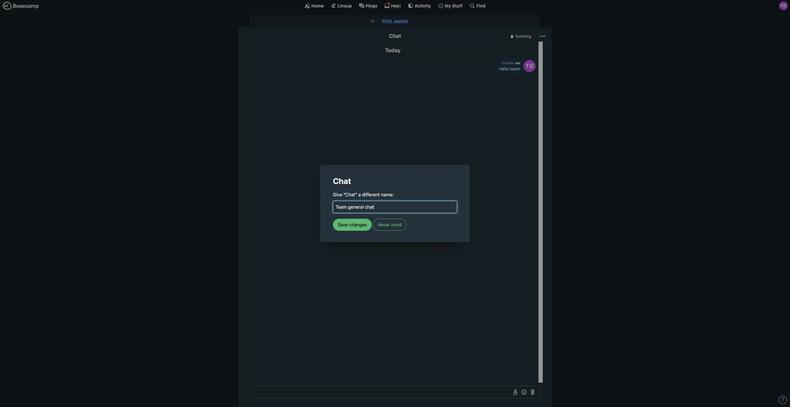 Task type: locate. For each thing, give the bounding box(es) containing it.
activity link
[[408, 3, 431, 9]]

find button
[[470, 3, 486, 9]]

hello
[[499, 66, 509, 71]]

never mind button
[[373, 219, 406, 231]]

hey! button
[[384, 3, 401, 9]]

mind
[[391, 223, 402, 228]]

jacket
[[393, 18, 408, 24]]

lineup link
[[331, 3, 352, 9]]

0 vertical spatial chat
[[389, 33, 401, 39]]

None text field
[[250, 386, 540, 399]]

pings button
[[359, 3, 377, 9]]

hey!
[[391, 3, 401, 8]]

1 vertical spatial chat
[[333, 176, 351, 186]]

my
[[445, 3, 451, 8]]

tyler black image
[[779, 1, 788, 10]]

Give "Chat" a different name: text field
[[333, 201, 457, 213]]

10:09am
[[501, 61, 514, 65]]

team!
[[510, 66, 520, 71]]

0 horizontal spatial chat
[[333, 176, 351, 186]]

chat up give on the left of page
[[333, 176, 351, 186]]

home
[[311, 3, 324, 8]]

chat up today
[[389, 33, 401, 39]]

find
[[477, 3, 486, 8]]

pings
[[366, 3, 377, 8]]

home link
[[304, 3, 324, 9]]

switch accounts image
[[2, 1, 39, 10]]

1 horizontal spatial chat
[[389, 33, 401, 39]]

None submit
[[333, 219, 372, 231]]

10:09am element
[[501, 61, 514, 65]]

notifying link
[[507, 32, 535, 41]]

lineup
[[338, 3, 352, 8]]

chat
[[389, 33, 401, 39], [333, 176, 351, 186]]

10:09am link
[[501, 61, 514, 65]]



Task type: describe. For each thing, give the bounding box(es) containing it.
different
[[362, 192, 380, 198]]

never mind
[[378, 223, 402, 228]]

"chat"
[[343, 192, 357, 198]]

first jacket link
[[382, 18, 408, 24]]

first jacket
[[382, 18, 408, 24]]

notifying
[[515, 34, 531, 38]]

activity
[[415, 3, 431, 8]]

stuff
[[452, 3, 463, 8]]

my stuff
[[445, 3, 463, 8]]

a
[[358, 192, 361, 198]]

give
[[333, 192, 342, 198]]

main element
[[0, 0, 790, 11]]

give "chat" a different name:
[[333, 192, 394, 198]]

my stuff button
[[438, 3, 463, 9]]

name:
[[381, 192, 394, 198]]

tyler black image
[[524, 60, 536, 72]]

10:09am hello team!
[[499, 61, 520, 71]]

first
[[382, 18, 392, 24]]

never
[[378, 223, 390, 228]]

today
[[385, 47, 401, 54]]



Task type: vqa. For each thing, say whether or not it's contained in the screenshot.
Focusing
no



